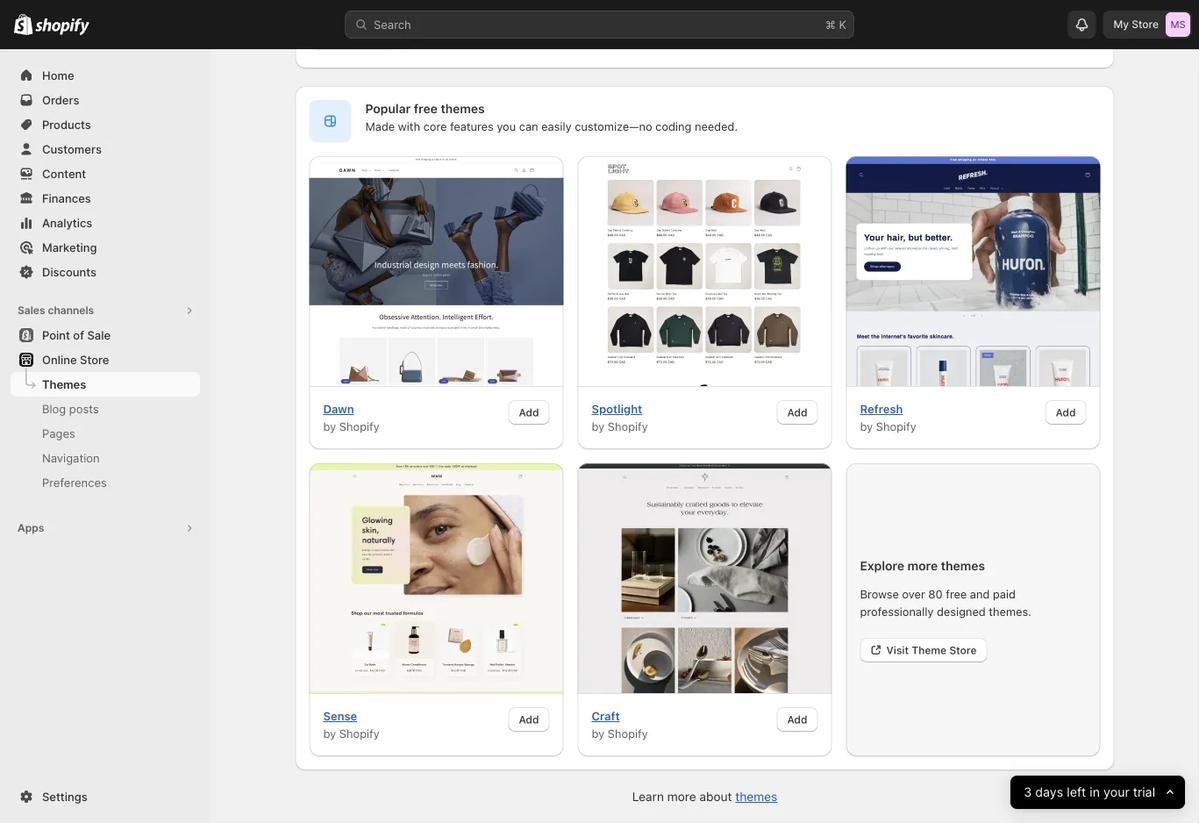 Task type: describe. For each thing, give the bounding box(es) containing it.
your
[[1104, 785, 1130, 800]]

marketing
[[42, 240, 97, 254]]

point of sale button
[[0, 323, 211, 347]]

posts
[[69, 402, 99, 415]]

customers
[[42, 142, 102, 156]]

pages
[[42, 426, 75, 440]]

my store image
[[1166, 12, 1191, 37]]

3
[[1024, 785, 1032, 800]]

online store link
[[11, 347, 200, 372]]

my store
[[1114, 18, 1159, 31]]

online
[[42, 353, 77, 366]]

settings link
[[11, 784, 200, 809]]

store for online store
[[80, 353, 109, 366]]

navigation link
[[11, 446, 200, 470]]

3 days left in your trial
[[1024, 785, 1155, 800]]

search
[[374, 18, 411, 31]]

discounts link
[[11, 260, 200, 284]]

trial
[[1133, 785, 1155, 800]]

content
[[42, 167, 86, 180]]

in
[[1090, 785, 1100, 800]]

store for my store
[[1132, 18, 1159, 31]]

online store
[[42, 353, 109, 366]]

marketing link
[[11, 235, 200, 260]]

blog posts
[[42, 402, 99, 415]]

preferences
[[42, 476, 107, 489]]

analytics link
[[11, 211, 200, 235]]

home
[[42, 68, 74, 82]]

point of sale link
[[11, 323, 200, 347]]

blog posts link
[[11, 397, 200, 421]]

point of sale
[[42, 328, 111, 342]]

themes
[[42, 377, 86, 391]]

products link
[[11, 112, 200, 137]]

content link
[[11, 161, 200, 186]]

customers link
[[11, 137, 200, 161]]

days
[[1035, 785, 1063, 800]]



Task type: vqa. For each thing, say whether or not it's contained in the screenshot.
Add apps
no



Task type: locate. For each thing, give the bounding box(es) containing it.
orders
[[42, 93, 79, 107]]

k
[[839, 18, 847, 31]]

analytics
[[42, 216, 92, 229]]

home link
[[11, 63, 200, 88]]

apps button
[[11, 516, 200, 540]]

shopify image
[[14, 14, 33, 35], [35, 18, 90, 36]]

channels
[[48, 304, 94, 317]]

blog
[[42, 402, 66, 415]]

apps
[[18, 522, 44, 534]]

orders link
[[11, 88, 200, 112]]

store down sale
[[80, 353, 109, 366]]

sale
[[87, 328, 111, 342]]

sales channels button
[[11, 298, 200, 323]]

navigation
[[42, 451, 100, 465]]

finances
[[42, 191, 91, 205]]

1 vertical spatial store
[[80, 353, 109, 366]]

sales channels
[[18, 304, 94, 317]]

⌘ k
[[826, 18, 847, 31]]

1 horizontal spatial shopify image
[[35, 18, 90, 36]]

of
[[73, 328, 84, 342]]

finances link
[[11, 186, 200, 211]]

store
[[1132, 18, 1159, 31], [80, 353, 109, 366]]

⌘
[[826, 18, 836, 31]]

products
[[42, 118, 91, 131]]

my
[[1114, 18, 1129, 31]]

store right my
[[1132, 18, 1159, 31]]

store inside online store link
[[80, 353, 109, 366]]

settings
[[42, 790, 87, 803]]

themes link
[[11, 372, 200, 397]]

0 horizontal spatial store
[[80, 353, 109, 366]]

0 horizontal spatial shopify image
[[14, 14, 33, 35]]

discounts
[[42, 265, 96, 279]]

left
[[1067, 785, 1086, 800]]

0 vertical spatial store
[[1132, 18, 1159, 31]]

point
[[42, 328, 70, 342]]

preferences link
[[11, 470, 200, 495]]

3 days left in your trial button
[[1011, 776, 1185, 809]]

1 horizontal spatial store
[[1132, 18, 1159, 31]]

pages link
[[11, 421, 200, 446]]

sales
[[18, 304, 45, 317]]



